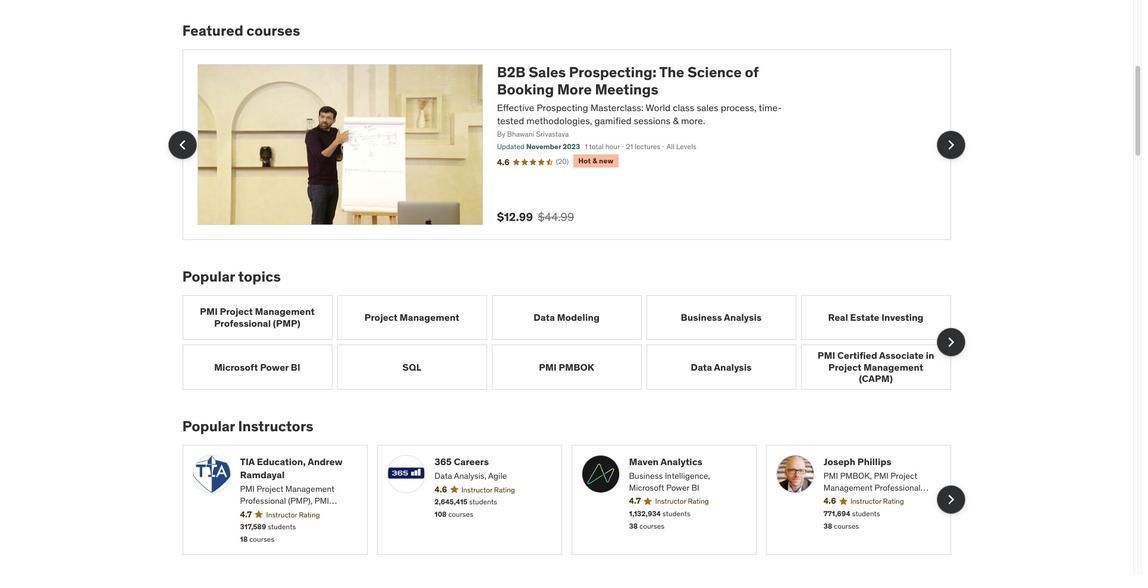 Task type: vqa. For each thing, say whether or not it's contained in the screenshot.


Task type: locate. For each thing, give the bounding box(es) containing it.
(20)
[[556, 157, 569, 166]]

professional inside tia education, andrew ramdayal pmi project management professional (pmp), pmi pmbok
[[240, 496, 286, 507]]

0 vertical spatial data
[[534, 312, 555, 324]]

in
[[926, 350, 934, 362]]

0 horizontal spatial power
[[260, 361, 289, 373]]

4.6 up 771,694 at the right bottom of page
[[824, 496, 836, 507]]

1 vertical spatial pmbok
[[240, 508, 270, 519]]

carousel element
[[168, 49, 965, 240], [182, 296, 965, 390], [182, 445, 965, 556]]

instructor up 317,589 students 18 courses
[[266, 511, 297, 520]]

instructor rating for analysis,
[[462, 486, 515, 495]]

instructor up '1,132,934 students 38 courses'
[[655, 498, 686, 506]]

instructor down "analysis,"
[[462, 486, 492, 495]]

management inside joseph phillips pmi pmbok, pmi project management professional (pmp)
[[824, 483, 873, 494]]

1 vertical spatial data
[[691, 361, 712, 373]]

rating down 'joseph phillips' link
[[883, 498, 904, 506]]

0 vertical spatial &
[[673, 115, 679, 127]]

students inside '1,132,934 students 38 courses'
[[663, 510, 691, 519]]

rating down agile
[[494, 486, 515, 495]]

project inside pmi project management professional (pmp)
[[220, 306, 253, 318]]

0 horizontal spatial bi
[[291, 361, 300, 373]]

pmi project management professional (pmp) link
[[182, 296, 332, 341]]

rating for pmbok,
[[883, 498, 904, 506]]

1 horizontal spatial power
[[666, 483, 690, 494]]

microsoft power bi
[[214, 361, 300, 373]]

& down class
[[673, 115, 679, 127]]

professional inside joseph phillips pmi pmbok, pmi project management professional (pmp)
[[875, 483, 921, 494]]

38 down 1,132,934
[[629, 522, 638, 531]]

careers
[[454, 456, 489, 468]]

students for intelligence,
[[663, 510, 691, 519]]

hot & new
[[578, 157, 614, 165]]

4.6 for 365 careers
[[435, 485, 447, 495]]

0 vertical spatial popular
[[182, 268, 235, 286]]

professional up microsoft power bi
[[214, 317, 271, 329]]

students right 1,132,934
[[663, 510, 691, 519]]

joseph
[[824, 456, 856, 468]]

power down the pmi project management professional (pmp) "link"
[[260, 361, 289, 373]]

professional down ramdayal
[[240, 496, 286, 507]]

students for ramdayal
[[268, 523, 296, 532]]

instructor
[[462, 486, 492, 495], [655, 498, 686, 506], [851, 498, 882, 506], [266, 511, 297, 520]]

students right 771,694 at the right bottom of page
[[852, 510, 880, 519]]

1 vertical spatial analysis
[[714, 361, 752, 373]]

38 for maven
[[629, 522, 638, 531]]

rating
[[494, 486, 515, 495], [688, 498, 709, 506], [883, 498, 904, 506], [299, 511, 320, 520]]

1 horizontal spatial &
[[673, 115, 679, 127]]

power down the intelligence,
[[666, 483, 690, 494]]

1 vertical spatial bi
[[692, 483, 700, 494]]

carousel element containing b2b sales prospecting: the science of booking more meetings
[[168, 49, 965, 240]]

1 popular from the top
[[182, 268, 235, 286]]

process,
[[721, 102, 757, 113]]

investing
[[882, 312, 924, 324]]

analysis up data analysis
[[724, 312, 762, 324]]

instructor for intelligence,
[[655, 498, 686, 506]]

pmi down data modeling link
[[539, 361, 557, 373]]

1 horizontal spatial (pmp)
[[824, 495, 846, 505]]

methodologies,
[[527, 115, 592, 127]]

1
[[585, 142, 588, 151]]

(pmp) up microsoft power bi
[[273, 317, 301, 329]]

& right hot
[[593, 157, 597, 165]]

21
[[626, 142, 633, 151]]

project inside joseph phillips pmi pmbok, pmi project management professional (pmp)
[[891, 471, 918, 482]]

1 vertical spatial &
[[593, 157, 597, 165]]

0 vertical spatial pmbok
[[559, 361, 594, 373]]

2 vertical spatial professional
[[240, 496, 286, 507]]

b2b
[[497, 63, 526, 82]]

management
[[255, 306, 315, 318], [400, 312, 459, 324], [864, 361, 924, 373], [824, 483, 873, 494], [285, 485, 335, 495]]

professional for joseph phillips
[[875, 483, 921, 494]]

carousel element containing tia education, andrew ramdayal
[[182, 445, 965, 556]]

featured courses
[[182, 22, 300, 40]]

students inside 771,694 students 38 courses
[[852, 510, 880, 519]]

pmi down the popular topics on the left
[[200, 306, 218, 318]]

project down 'joseph phillips' link
[[891, 471, 918, 482]]

bi inside the maven analytics business intelligence, microsoft power bi
[[692, 483, 700, 494]]

1 vertical spatial 4.6
[[435, 485, 447, 495]]

microsoft
[[214, 361, 258, 373], [629, 483, 664, 494]]

bhawani
[[507, 130, 534, 139]]

instructor rating
[[462, 486, 515, 495], [655, 498, 709, 506], [851, 498, 904, 506], [266, 511, 320, 520]]

business down maven
[[629, 471, 663, 482]]

bi
[[291, 361, 300, 373], [692, 483, 700, 494]]

tested
[[497, 115, 524, 127]]

associate
[[879, 350, 924, 362]]

students for pmbok,
[[852, 510, 880, 519]]

popular for popular instructors
[[182, 418, 235, 436]]

(pmp)
[[273, 317, 301, 329], [824, 495, 846, 505]]

courses for joseph phillips
[[834, 522, 859, 531]]

0 horizontal spatial business
[[629, 471, 663, 482]]

pmi right (pmp),
[[315, 496, 329, 507]]

1 horizontal spatial business
[[681, 312, 722, 324]]

professional down 'joseph phillips' link
[[875, 483, 921, 494]]

0 horizontal spatial (pmp)
[[273, 317, 301, 329]]

1 horizontal spatial data
[[534, 312, 555, 324]]

instructor rating down agile
[[462, 486, 515, 495]]

business analysis link
[[646, 296, 796, 341]]

0 horizontal spatial &
[[593, 157, 597, 165]]

0 vertical spatial carousel element
[[168, 49, 965, 240]]

pmi down 'joseph phillips' link
[[874, 471, 889, 482]]

2 38 from the left
[[824, 522, 832, 531]]

popular instructors
[[182, 418, 313, 436]]

management inside tia education, andrew ramdayal pmi project management professional (pmp), pmi pmbok
[[285, 485, 335, 495]]

carousel element containing pmi project management professional (pmp)
[[182, 296, 965, 390]]

courses inside 2,645,415 students 108 courses
[[448, 511, 473, 520]]

1 horizontal spatial bi
[[692, 483, 700, 494]]

agile
[[488, 471, 507, 482]]

tia education, andrew ramdayal link
[[240, 456, 357, 482]]

0 vertical spatial (pmp)
[[273, 317, 301, 329]]

ramdayal
[[240, 469, 285, 481]]

data for data analysis
[[691, 361, 712, 373]]

microsoft inside the maven analytics business intelligence, microsoft power bi
[[629, 483, 664, 494]]

tia education, andrew ramdayal pmi project management professional (pmp), pmi pmbok
[[240, 456, 343, 519]]

0 vertical spatial microsoft
[[214, 361, 258, 373]]

pmbok down modeling
[[559, 361, 594, 373]]

1 vertical spatial 4.7
[[240, 510, 252, 520]]

38 down 771,694 at the right bottom of page
[[824, 522, 832, 531]]

next image
[[942, 135, 961, 154], [942, 333, 961, 352]]

&
[[673, 115, 679, 127], [593, 157, 597, 165]]

project down ramdayal
[[257, 485, 283, 495]]

1 vertical spatial carousel element
[[182, 296, 965, 390]]

0 horizontal spatial 4.7
[[240, 510, 252, 520]]

0 vertical spatial business
[[681, 312, 722, 324]]

sales
[[529, 63, 566, 82]]

professional inside pmi project management professional (pmp)
[[214, 317, 271, 329]]

1 vertical spatial power
[[666, 483, 690, 494]]

pmi certified associate in project management (capm) link
[[801, 345, 951, 390]]

4.7
[[629, 496, 641, 507], [240, 510, 252, 520]]

students
[[469, 498, 497, 507], [663, 510, 691, 519], [852, 510, 880, 519], [268, 523, 296, 532]]

total
[[589, 142, 604, 151]]

0 horizontal spatial microsoft
[[214, 361, 258, 373]]

pmbok
[[559, 361, 594, 373], [240, 508, 270, 519]]

modeling
[[557, 312, 600, 324]]

power inside the maven analytics business intelligence, microsoft power bi
[[666, 483, 690, 494]]

(pmp),
[[288, 496, 313, 507]]

38 for joseph
[[824, 522, 832, 531]]

project down real
[[829, 361, 862, 373]]

analysis down business analysis link
[[714, 361, 752, 373]]

rating down the intelligence,
[[688, 498, 709, 506]]

& inside b2b sales prospecting: the science of booking more meetings effective prospecting masterclass: world class sales process, time- tested methodologies, gamified sessions & more. by bhawani srivastava
[[673, 115, 679, 127]]

project inside pmi certified associate in project management (capm)
[[829, 361, 862, 373]]

4.7 up 317,589
[[240, 510, 252, 520]]

0 vertical spatial bi
[[291, 361, 300, 373]]

data left modeling
[[534, 312, 555, 324]]

instructor rating down the intelligence,
[[655, 498, 709, 506]]

business inside the maven analytics business intelligence, microsoft power bi
[[629, 471, 663, 482]]

microsoft up 1,132,934
[[629, 483, 664, 494]]

analysis
[[724, 312, 762, 324], [714, 361, 752, 373]]

0 horizontal spatial 38
[[629, 522, 638, 531]]

1 vertical spatial business
[[629, 471, 663, 482]]

4.7 up 1,132,934
[[629, 496, 641, 507]]

108
[[435, 511, 447, 520]]

students inside 317,589 students 18 courses
[[268, 523, 296, 532]]

rating down (pmp),
[[299, 511, 320, 520]]

1 vertical spatial next image
[[942, 333, 961, 352]]

1 horizontal spatial 4.6
[[497, 157, 510, 168]]

pmi project management professional (pmp)
[[200, 306, 315, 329]]

38 inside 771,694 students 38 courses
[[824, 522, 832, 531]]

2 vertical spatial carousel element
[[182, 445, 965, 556]]

students right 317,589
[[268, 523, 296, 532]]

lectures
[[635, 142, 661, 151]]

1 next image from the top
[[942, 135, 961, 154]]

1 horizontal spatial 4.7
[[629, 496, 641, 507]]

courses
[[247, 22, 300, 40], [448, 511, 473, 520], [640, 522, 665, 531], [834, 522, 859, 531], [249, 536, 274, 545]]

microsoft power bi link
[[182, 345, 332, 390]]

time-
[[759, 102, 782, 113]]

(pmp) inside pmi project management professional (pmp)
[[273, 317, 301, 329]]

andrew
[[308, 456, 343, 468]]

all
[[667, 142, 675, 151]]

1 38 from the left
[[629, 522, 638, 531]]

previous image
[[173, 135, 192, 154]]

tia
[[240, 456, 255, 468]]

sql link
[[337, 345, 487, 390]]

data analysis link
[[646, 345, 796, 390]]

instructor up 771,694 students 38 courses
[[851, 498, 882, 506]]

1 horizontal spatial microsoft
[[629, 483, 664, 494]]

2 vertical spatial 4.6
[[824, 496, 836, 507]]

project down the popular topics on the left
[[220, 306, 253, 318]]

38
[[629, 522, 638, 531], [824, 522, 832, 531]]

data down "365"
[[435, 471, 452, 482]]

0 vertical spatial professional
[[214, 317, 271, 329]]

data
[[534, 312, 555, 324], [691, 361, 712, 373], [435, 471, 452, 482]]

(pmp) up 771,694 at the right bottom of page
[[824, 495, 846, 505]]

pmbok up 317,589
[[240, 508, 270, 519]]

4.6 down updated
[[497, 157, 510, 168]]

4.6 for joseph phillips
[[824, 496, 836, 507]]

0 horizontal spatial pmbok
[[240, 508, 270, 519]]

instructor rating down (pmp),
[[266, 511, 320, 520]]

students inside 2,645,415 students 108 courses
[[469, 498, 497, 507]]

courses inside '1,132,934 students 38 courses'
[[640, 522, 665, 531]]

pmi down ramdayal
[[240, 485, 255, 495]]

4.6 up 2,645,415
[[435, 485, 447, 495]]

0 vertical spatial next image
[[942, 135, 961, 154]]

365 careers data analysis, agile
[[435, 456, 507, 482]]

2 horizontal spatial 4.6
[[824, 496, 836, 507]]

0 horizontal spatial data
[[435, 471, 452, 482]]

$44.99
[[538, 210, 574, 224]]

business up data analysis
[[681, 312, 722, 324]]

38 inside '1,132,934 students 38 courses'
[[629, 522, 638, 531]]

1 vertical spatial (pmp)
[[824, 495, 846, 505]]

data down business analysis link
[[691, 361, 712, 373]]

meetings
[[595, 80, 659, 99]]

1 vertical spatial popular
[[182, 418, 235, 436]]

1 vertical spatial professional
[[875, 483, 921, 494]]

1,132,934
[[629, 510, 661, 519]]

365 careers link
[[435, 456, 552, 469]]

0 vertical spatial 4.7
[[629, 496, 641, 507]]

0 vertical spatial analysis
[[724, 312, 762, 324]]

1 horizontal spatial 38
[[824, 522, 832, 531]]

0 horizontal spatial 4.6
[[435, 485, 447, 495]]

instructor rating for intelligence,
[[655, 498, 709, 506]]

1 vertical spatial microsoft
[[629, 483, 664, 494]]

students down "analysis,"
[[469, 498, 497, 507]]

2 vertical spatial data
[[435, 471, 452, 482]]

pmi inside pmi pmbok link
[[539, 361, 557, 373]]

popular
[[182, 268, 235, 286], [182, 418, 235, 436]]

2 horizontal spatial data
[[691, 361, 712, 373]]

professional
[[214, 317, 271, 329], [875, 483, 921, 494], [240, 496, 286, 507]]

pmi inside pmi certified associate in project management (capm)
[[818, 350, 836, 362]]

microsoft down the pmi project management professional (pmp) "link"
[[214, 361, 258, 373]]

courses inside 771,694 students 38 courses
[[834, 522, 859, 531]]

instructor rating up 771,694 students 38 courses
[[851, 498, 904, 506]]

pmbok,
[[840, 471, 872, 482]]

business
[[681, 312, 722, 324], [629, 471, 663, 482]]

317,589 students 18 courses
[[240, 523, 296, 545]]

2 popular from the top
[[182, 418, 235, 436]]

featured
[[182, 22, 243, 40]]

courses inside 317,589 students 18 courses
[[249, 536, 274, 545]]

pmi left 'certified' at the bottom right of page
[[818, 350, 836, 362]]

365
[[435, 456, 452, 468]]

joseph phillips pmi pmbok, pmi project management professional (pmp)
[[824, 456, 921, 505]]



Task type: describe. For each thing, give the bounding box(es) containing it.
management inside pmi project management professional (pmp)
[[255, 306, 315, 318]]

pmi inside pmi project management professional (pmp)
[[200, 306, 218, 318]]

4.7 for maven analytics
[[629, 496, 641, 507]]

instructor rating for pmbok,
[[851, 498, 904, 506]]

pmbok inside tia education, andrew ramdayal pmi project management professional (pmp), pmi pmbok
[[240, 508, 270, 519]]

analytics
[[661, 456, 703, 468]]

data modeling
[[534, 312, 600, 324]]

2,645,415
[[435, 498, 468, 507]]

professional for tia education, andrew ramdayal
[[240, 496, 286, 507]]

data inside 365 careers data analysis, agile
[[435, 471, 452, 482]]

2023
[[563, 142, 580, 151]]

2 next image from the top
[[942, 333, 961, 352]]

intelligence,
[[665, 471, 710, 482]]

new
[[599, 157, 614, 165]]

real estate investing
[[828, 312, 924, 324]]

rating for analysis,
[[494, 486, 515, 495]]

project management link
[[337, 296, 487, 341]]

0 vertical spatial 4.6
[[497, 157, 510, 168]]

1 total hour
[[585, 142, 620, 151]]

popular topics
[[182, 268, 281, 286]]

phillips
[[858, 456, 892, 468]]

317,589
[[240, 523, 266, 532]]

joseph phillips link
[[824, 456, 941, 469]]

srivastava
[[536, 130, 569, 139]]

(capm)
[[859, 373, 893, 385]]

instructor rating for ramdayal
[[266, 511, 320, 520]]

of
[[745, 63, 759, 82]]

booking
[[497, 80, 554, 99]]

estate
[[850, 312, 880, 324]]

courses for 365 careers
[[448, 511, 473, 520]]

(pmp) inside joseph phillips pmi pmbok, pmi project management professional (pmp)
[[824, 495, 846, 505]]

courses for maven analytics
[[640, 522, 665, 531]]

instructor for pmbok,
[[851, 498, 882, 506]]

rating for ramdayal
[[299, 511, 320, 520]]

rating for intelligence,
[[688, 498, 709, 506]]

education,
[[257, 456, 306, 468]]

all levels
[[667, 142, 697, 151]]

carousel element for popular topics
[[182, 296, 965, 390]]

students for analysis,
[[469, 498, 497, 507]]

management inside pmi certified associate in project management (capm)
[[864, 361, 924, 373]]

masterclass:
[[591, 102, 644, 113]]

updated
[[497, 142, 525, 151]]

gamified
[[595, 115, 632, 127]]

real estate investing link
[[801, 296, 951, 341]]

business analysis
[[681, 312, 762, 324]]

data modeling link
[[492, 296, 642, 341]]

popular instructors element
[[182, 418, 965, 556]]

more.
[[681, 115, 705, 127]]

instructor for analysis,
[[462, 486, 492, 495]]

data for data modeling
[[534, 312, 555, 324]]

world
[[646, 102, 671, 113]]

21 lectures
[[626, 142, 661, 151]]

certified
[[838, 350, 878, 362]]

analysis for data analysis
[[714, 361, 752, 373]]

more
[[557, 80, 592, 99]]

carousel element for popular instructors
[[182, 445, 965, 556]]

pmi pmbok
[[539, 361, 594, 373]]

maven
[[629, 456, 659, 468]]

1 horizontal spatial pmbok
[[559, 361, 594, 373]]

$12.99 $44.99
[[497, 210, 574, 224]]

771,694 students 38 courses
[[824, 510, 880, 531]]

prospecting
[[537, 102, 588, 113]]

instructors
[[238, 418, 313, 436]]

next image
[[942, 491, 961, 510]]

sessions
[[634, 115, 671, 127]]

analysis,
[[454, 471, 487, 482]]

project inside tia education, andrew ramdayal pmi project management professional (pmp), pmi pmbok
[[257, 485, 283, 495]]

instructor for ramdayal
[[266, 511, 297, 520]]

pmi down joseph
[[824, 471, 838, 482]]

the
[[659, 63, 684, 82]]

$12.99
[[497, 210, 533, 224]]

maven analytics link
[[629, 456, 746, 469]]

project management
[[365, 312, 459, 324]]

data analysis
[[691, 361, 752, 373]]

analysis for business analysis
[[724, 312, 762, 324]]

4.7 for tia education, andrew ramdayal
[[240, 510, 252, 520]]

carousel element for featured courses
[[168, 49, 965, 240]]

b2b sales prospecting: the science of booking more meetings effective prospecting masterclass: world class sales process, time- tested methodologies, gamified sessions & more. by bhawani srivastava
[[497, 63, 782, 139]]

levels
[[676, 142, 697, 151]]

18
[[240, 536, 248, 545]]

popular for popular topics
[[182, 268, 235, 286]]

science
[[688, 63, 742, 82]]

courses for tia education, andrew ramdayal
[[249, 536, 274, 545]]

771,694
[[824, 510, 851, 519]]

prospecting:
[[569, 63, 657, 82]]

sql
[[403, 361, 422, 373]]

project up sql link
[[365, 312, 398, 324]]

maven analytics business intelligence, microsoft power bi
[[629, 456, 710, 494]]

2,645,415 students 108 courses
[[435, 498, 497, 520]]

topics
[[238, 268, 281, 286]]

november
[[526, 142, 561, 151]]

hot
[[578, 157, 591, 165]]

real
[[828, 312, 848, 324]]

class
[[673, 102, 695, 113]]

0 vertical spatial power
[[260, 361, 289, 373]]

effective
[[497, 102, 534, 113]]

sales
[[697, 102, 719, 113]]

by
[[497, 130, 505, 139]]

pmi pmbok link
[[492, 345, 642, 390]]

pmi certified associate in project management (capm)
[[818, 350, 934, 385]]

updated november 2023
[[497, 142, 580, 151]]



